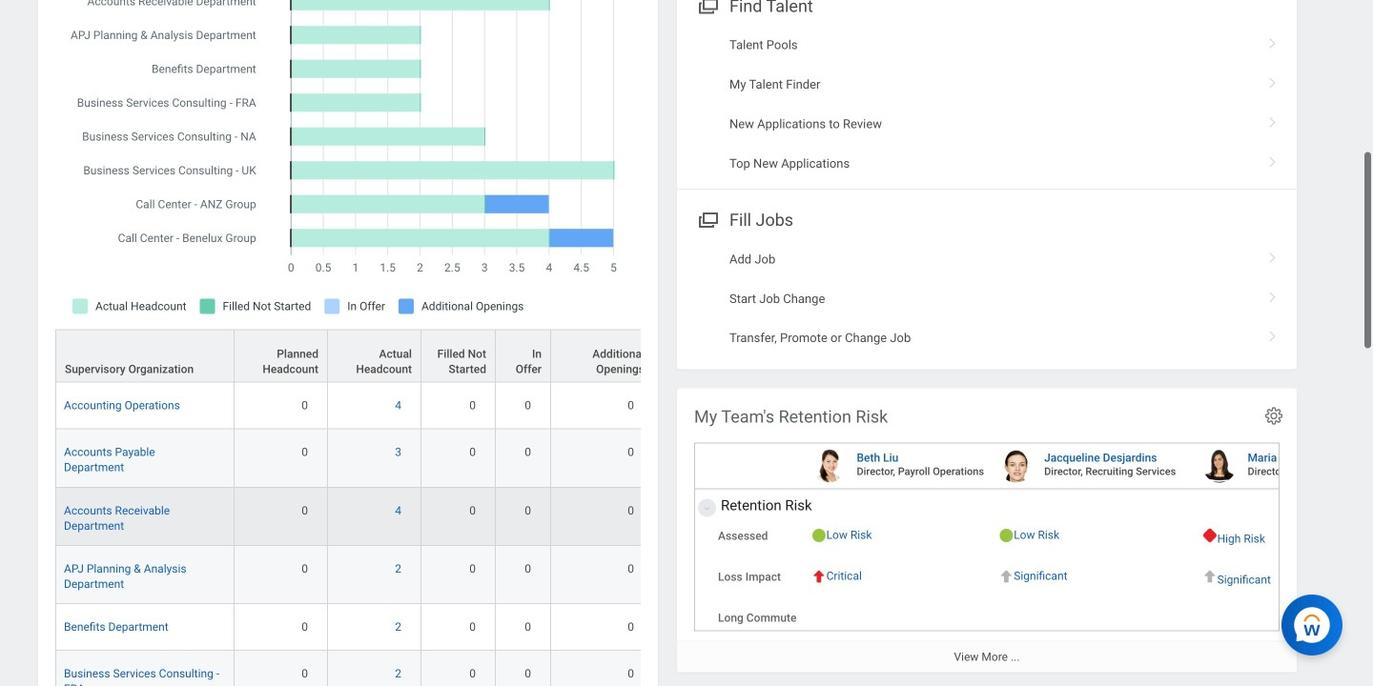 Task type: vqa. For each thing, say whether or not it's contained in the screenshot.
first list from the top
yes



Task type: describe. For each thing, give the bounding box(es) containing it.
configure my team's retention risk image
[[1264, 406, 1285, 427]]

menu group image
[[695, 206, 720, 232]]

2 column header from the left
[[496, 330, 551, 384]]

2 row from the top
[[55, 383, 654, 430]]

7 row from the top
[[55, 652, 654, 687]]

collapse image
[[699, 498, 711, 521]]

5 row from the top
[[55, 547, 654, 605]]

my team's retention risk element
[[677, 389, 1374, 673]]

list for menu group image on the right top of the page
[[677, 240, 1297, 358]]



Task type: locate. For each thing, give the bounding box(es) containing it.
1 vertical spatial chevron right image
[[1261, 150, 1286, 169]]

row
[[55, 330, 654, 384], [55, 383, 654, 430], [55, 430, 654, 488], [55, 488, 654, 547], [55, 547, 654, 605], [55, 605, 654, 652], [55, 652, 654, 687]]

0 vertical spatial chevron right image
[[1261, 71, 1286, 90]]

menu group image
[[695, 0, 720, 18]]

0 vertical spatial list
[[677, 25, 1297, 183]]

1 chevron right image from the top
[[1261, 71, 1286, 90]]

2 vertical spatial chevron right image
[[1261, 245, 1286, 265]]

6 row from the top
[[55, 605, 654, 652]]

1 list from the top
[[677, 25, 1297, 183]]

3 chevron right image from the top
[[1261, 285, 1286, 304]]

1 chevron right image from the top
[[1261, 31, 1286, 50]]

1 row from the top
[[55, 330, 654, 384]]

list for menu group icon
[[677, 25, 1297, 183]]

chevron right image
[[1261, 31, 1286, 50], [1261, 110, 1286, 129], [1261, 285, 1286, 304], [1261, 325, 1286, 344]]

1 column header from the left
[[422, 330, 496, 384]]

4 row from the top
[[55, 488, 654, 547]]

2 list from the top
[[677, 240, 1297, 358]]

3 chevron right image from the top
[[1261, 245, 1286, 265]]

4 chevron right image from the top
[[1261, 325, 1286, 344]]

1 vertical spatial list
[[677, 240, 1297, 358]]

column header
[[422, 330, 496, 384], [496, 330, 551, 384]]

3 row from the top
[[55, 430, 654, 488]]

2 chevron right image from the top
[[1261, 110, 1286, 129]]

list
[[677, 25, 1297, 183], [677, 240, 1297, 358]]

chevron right image
[[1261, 71, 1286, 90], [1261, 150, 1286, 169], [1261, 245, 1286, 265]]

2 chevron right image from the top
[[1261, 150, 1286, 169]]



